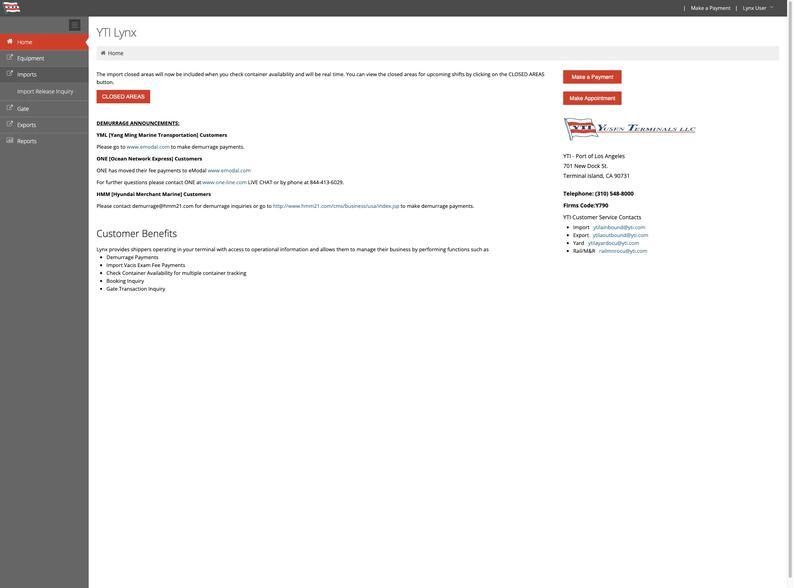 Task type: vqa. For each thing, say whether or not it's contained in the screenshot.
with
yes



Task type: locate. For each thing, give the bounding box(es) containing it.
2 vertical spatial one
[[185, 179, 195, 186]]

one left [ocean
[[97, 155, 108, 162]]

3 external link image from the top
[[6, 105, 14, 111]]

please down hmm
[[97, 202, 112, 209]]

customers
[[200, 131, 227, 138], [175, 155, 202, 162], [184, 191, 211, 198]]

will
[[155, 71, 163, 78], [306, 71, 314, 78]]

0 horizontal spatial make
[[177, 143, 190, 150]]

gate up exports
[[17, 105, 29, 112]]

0 vertical spatial import
[[17, 88, 34, 95]]

www.emodal.com link up www.one-line.com link
[[208, 167, 251, 174]]

closed right 'import'
[[124, 71, 140, 78]]

to
[[121, 143, 126, 150], [171, 143, 176, 150], [182, 167, 187, 174], [267, 202, 272, 209], [401, 202, 406, 209], [245, 246, 250, 253], [351, 246, 356, 253]]

1 vertical spatial lynx
[[114, 24, 136, 40]]

by inside the import closed areas will now be included when you check container availability and will be real time.  you can view the closed areas for upcoming shifts by clicking on the closed areas button.
[[466, 71, 472, 78]]

import for import release inquiry
[[17, 88, 34, 95]]

1 horizontal spatial home
[[108, 49, 124, 57]]

external link image inside equipment link
[[6, 55, 14, 60]]

external link image up external link image
[[6, 105, 14, 111]]

contact down one has moved their fee payments to emodal www.emodal.com
[[166, 179, 183, 186]]

2 the from the left
[[500, 71, 508, 78]]

telephone: (310) 548-8000
[[564, 190, 634, 197]]

lynx for provides
[[97, 246, 108, 253]]

yti down firms
[[564, 213, 571, 221]]

1 horizontal spatial make a payment
[[692, 4, 731, 11]]

customers right transportation]
[[200, 131, 227, 138]]

1 vertical spatial contact
[[113, 202, 131, 209]]

lynx for user
[[743, 4, 755, 11]]

1 horizontal spatial www.emodal.com link
[[208, 167, 251, 174]]

www.emodal.com up www.one-line.com link
[[208, 167, 251, 174]]

[ocean
[[109, 155, 127, 162]]

container left tracking at the left top of the page
[[203, 269, 226, 277]]

0 vertical spatial or
[[274, 179, 279, 186]]

availability
[[269, 71, 294, 78]]

bar chart image
[[6, 138, 14, 143]]

yard
[[574, 239, 587, 247]]

0 horizontal spatial payments
[[135, 254, 159, 261]]

2 horizontal spatial import
[[574, 224, 590, 231]]

external link image left imports
[[6, 71, 14, 77]]

or
[[274, 179, 279, 186], [253, 202, 258, 209]]

demurrage
[[192, 143, 218, 150], [203, 202, 230, 209], [422, 202, 448, 209]]

1 vertical spatial import
[[574, 224, 590, 231]]

yti inside yti - port of los angeles 701 new dock st. terminal island, ca 90731
[[564, 152, 571, 160]]

their right manage
[[377, 246, 389, 253]]

1 vertical spatial www.emodal.com link
[[208, 167, 251, 174]]

0 vertical spatial go
[[113, 143, 119, 150]]

1 horizontal spatial inquiry
[[127, 277, 144, 284]]

closed right the view
[[388, 71, 403, 78]]

operational
[[251, 246, 279, 253]]

be right now
[[176, 71, 182, 78]]

by
[[466, 71, 472, 78], [280, 179, 286, 186], [412, 246, 418, 253]]

operating
[[153, 246, 176, 253]]

http://www.hmm21.com/cms/business/usa/index.jsp
[[273, 202, 400, 209]]

0 horizontal spatial for
[[174, 269, 181, 277]]

import up "export"
[[574, 224, 590, 231]]

0 vertical spatial contact
[[166, 179, 183, 186]]

customer down firms code:y790
[[573, 213, 598, 221]]

0 horizontal spatial closed
[[124, 71, 140, 78]]

0 horizontal spatial payments.
[[220, 143, 245, 150]]

you
[[220, 71, 229, 78]]

1 horizontal spatial by
[[412, 246, 418, 253]]

0 horizontal spatial gate
[[17, 105, 29, 112]]

by right shifts
[[466, 71, 472, 78]]

1 vertical spatial their
[[377, 246, 389, 253]]

payment left lynx user
[[710, 4, 731, 11]]

1 vertical spatial inquiry
[[127, 277, 144, 284]]

2 | from the left
[[736, 4, 738, 11]]

ytilaoutbound@yti.com link
[[593, 232, 649, 239]]

inquiry right release
[[56, 88, 73, 95]]

go right inquiries
[[260, 202, 266, 209]]

their
[[136, 167, 147, 174], [377, 246, 389, 253]]

1 external link image from the top
[[6, 55, 14, 60]]

their inside lynx provides shippers operating in your terminal with access to operational information and allows them to manage their business by performing functions such as demurrage payments import vacis exam fee payments check container availability for multiple container tracking booking inquiry gate transaction inquiry
[[377, 246, 389, 253]]

one down emodal
[[185, 179, 195, 186]]

1 vertical spatial and
[[310, 246, 319, 253]]

1 areas from the left
[[141, 71, 154, 78]]

payments up availability
[[162, 262, 185, 269]]

line.com
[[227, 179, 247, 186]]

2 vertical spatial by
[[412, 246, 418, 253]]

home right home icon
[[108, 49, 124, 57]]

customers up emodal
[[175, 155, 202, 162]]

can
[[357, 71, 365, 78]]

1 vertical spatial container
[[203, 269, 226, 277]]

benefits
[[142, 227, 177, 240]]

in
[[177, 246, 182, 253]]

information
[[280, 246, 309, 253]]

and left allows
[[310, 246, 319, 253]]

inquiry down container
[[127, 277, 144, 284]]

go down [yang
[[113, 143, 119, 150]]

or right inquiries
[[253, 202, 258, 209]]

home link
[[0, 34, 89, 50], [108, 49, 124, 57]]

1 vertical spatial customer
[[97, 227, 139, 240]]

lynx inside lynx provides shippers operating in your terminal with access to operational information and allows them to manage their business by performing functions such as demurrage payments import vacis exam fee payments check container availability for multiple container tracking booking inquiry gate transaction inquiry
[[97, 246, 108, 253]]

the right the on
[[500, 71, 508, 78]]

1 the from the left
[[379, 71, 386, 78]]

www.emodal.com link
[[127, 143, 170, 150], [208, 167, 251, 174]]

1 closed from the left
[[124, 71, 140, 78]]

export
[[574, 232, 592, 239]]

transportation]
[[158, 131, 198, 138]]

you
[[346, 71, 355, 78]]

please down yml
[[97, 143, 112, 150]]

0 horizontal spatial payment
[[592, 74, 614, 80]]

2 vertical spatial customers
[[184, 191, 211, 198]]

home link up equipment
[[0, 34, 89, 50]]

areas left upcoming
[[404, 71, 417, 78]]

your
[[183, 246, 194, 253]]

new
[[575, 162, 586, 170]]

0 vertical spatial gate
[[17, 105, 29, 112]]

2 vertical spatial lynx
[[97, 246, 108, 253]]

will left now
[[155, 71, 163, 78]]

yti for yti lynx
[[97, 24, 111, 40]]

one left has in the left top of the page
[[97, 167, 107, 174]]

closed
[[509, 71, 528, 78]]

1 horizontal spatial areas
[[404, 71, 417, 78]]

0 vertical spatial their
[[136, 167, 147, 174]]

import
[[107, 71, 123, 78]]

rail/m&r
[[574, 247, 598, 254]]

los
[[595, 152, 604, 160]]

[hyundai
[[112, 191, 135, 198]]

transaction
[[119, 285, 147, 292]]

www.emodal.com down marine
[[127, 143, 170, 150]]

inquiries
[[231, 202, 252, 209]]

for left upcoming
[[419, 71, 426, 78]]

angeles
[[605, 152, 625, 160]]

1 horizontal spatial closed
[[388, 71, 403, 78]]

0 horizontal spatial areas
[[141, 71, 154, 78]]

0 horizontal spatial |
[[684, 4, 686, 11]]

reports link
[[0, 133, 89, 149]]

yti
[[97, 24, 111, 40], [564, 152, 571, 160], [564, 213, 571, 221]]

0 vertical spatial make a payment link
[[688, 0, 734, 17]]

gate
[[17, 105, 29, 112], [107, 285, 118, 292]]

make
[[692, 4, 705, 11], [572, 74, 586, 80], [570, 95, 584, 101]]

areas
[[141, 71, 154, 78], [404, 71, 417, 78]]

container
[[122, 269, 146, 277]]

for left multiple
[[174, 269, 181, 277]]

exports link
[[0, 117, 89, 133]]

[yang
[[109, 131, 123, 138]]

or right chat
[[274, 179, 279, 186]]

customer
[[573, 213, 598, 221], [97, 227, 139, 240]]

www.one-line.com link
[[203, 179, 247, 186]]

www.emodal.com link down marine
[[127, 143, 170, 150]]

with
[[217, 246, 227, 253]]

external link image inside "gate" link
[[6, 105, 14, 111]]

payment up appointment
[[592, 74, 614, 80]]

1 vertical spatial external link image
[[6, 71, 14, 77]]

when
[[205, 71, 218, 78]]

1 vertical spatial one
[[97, 167, 107, 174]]

customers for one [ocean network express] customers
[[175, 155, 202, 162]]

90731
[[615, 172, 630, 179]]

2 horizontal spatial lynx
[[743, 4, 755, 11]]

be left real on the top left
[[315, 71, 321, 78]]

please for please contact demurrage@hmm21.com for demurrage inquiries or go to
[[97, 202, 112, 209]]

0 horizontal spatial their
[[136, 167, 147, 174]]

import up check at the top left
[[107, 262, 123, 269]]

2 vertical spatial for
[[174, 269, 181, 277]]

1 horizontal spatial a
[[706, 4, 709, 11]]

inquiry down availability
[[148, 285, 165, 292]]

fee
[[152, 262, 160, 269]]

and right availability
[[295, 71, 305, 78]]

one
[[97, 155, 108, 162], [97, 167, 107, 174], [185, 179, 195, 186]]

0 vertical spatial and
[[295, 71, 305, 78]]

1 horizontal spatial |
[[736, 4, 738, 11]]

payments
[[135, 254, 159, 261], [162, 262, 185, 269]]

0 vertical spatial a
[[706, 4, 709, 11]]

1 vertical spatial make a payment link
[[564, 70, 622, 84]]

contact down '[hyundai'
[[113, 202, 131, 209]]

access
[[228, 246, 244, 253]]

1 horizontal spatial gate
[[107, 285, 118, 292]]

for
[[419, 71, 426, 78], [195, 202, 202, 209], [174, 269, 181, 277]]

go
[[113, 143, 119, 150], [260, 202, 266, 209]]

2 vertical spatial inquiry
[[148, 285, 165, 292]]

2 horizontal spatial for
[[419, 71, 426, 78]]

gate down booking
[[107, 285, 118, 292]]

0 vertical spatial please
[[97, 143, 112, 150]]

2 closed from the left
[[388, 71, 403, 78]]

0 horizontal spatial container
[[203, 269, 226, 277]]

at down emodal
[[197, 179, 201, 186]]

0 horizontal spatial will
[[155, 71, 163, 78]]

yml
[[97, 131, 108, 138]]

0 horizontal spatial import
[[17, 88, 34, 95]]

the right the view
[[379, 71, 386, 78]]

1 please from the top
[[97, 143, 112, 150]]

home right home image
[[17, 38, 32, 46]]

www.emodal.com
[[127, 143, 170, 150], [208, 167, 251, 174]]

1 horizontal spatial container
[[245, 71, 268, 78]]

phone
[[288, 179, 303, 186]]

yti customer service contacts
[[564, 213, 642, 221]]

0 vertical spatial payment
[[710, 4, 731, 11]]

1 vertical spatial www.emodal.com
[[208, 167, 251, 174]]

0 vertical spatial payments
[[135, 254, 159, 261]]

payments
[[158, 167, 181, 174]]

and
[[295, 71, 305, 78], [310, 246, 319, 253]]

container inside lynx provides shippers operating in your terminal with access to operational information and allows them to manage their business by performing functions such as demurrage payments import vacis exam fee payments check container availability for multiple container tracking booking inquiry gate transaction inquiry
[[203, 269, 226, 277]]

yti for yti - port of los angeles 701 new dock st. terminal island, ca 90731
[[564, 152, 571, 160]]

please contact demurrage@hmm21.com for demurrage inquiries or go to http://www.hmm21.com/cms/business/usa/index.jsp to make demurrage payments.
[[97, 202, 475, 209]]

external link image inside imports link
[[6, 71, 14, 77]]

their left fee
[[136, 167, 147, 174]]

please
[[97, 143, 112, 150], [97, 202, 112, 209]]

1 horizontal spatial import
[[107, 262, 123, 269]]

ca
[[606, 172, 613, 179]]

payments up exam on the left top of the page
[[135, 254, 159, 261]]

0 horizontal spatial inquiry
[[56, 88, 73, 95]]

customers down www.one- on the top of the page
[[184, 191, 211, 198]]

0 vertical spatial customers
[[200, 131, 227, 138]]

on
[[492, 71, 498, 78]]

button.
[[97, 78, 114, 86]]

yti - port of los angeles 701 new dock st. terminal island, ca 90731
[[564, 152, 630, 179]]

0 horizontal spatial www.emodal.com link
[[127, 143, 170, 150]]

payment
[[710, 4, 731, 11], [592, 74, 614, 80]]

customer up the provides
[[97, 227, 139, 240]]

1 vertical spatial yti
[[564, 152, 571, 160]]

2 external link image from the top
[[6, 71, 14, 77]]

0 vertical spatial www.emodal.com link
[[127, 143, 170, 150]]

external link image down home image
[[6, 55, 14, 60]]

for down for further questions please contact one at www.one-line.com live chat or by phone at 844-413-6029.
[[195, 202, 202, 209]]

0 horizontal spatial a
[[587, 74, 590, 80]]

yti left -
[[564, 152, 571, 160]]

at left 844-
[[304, 179, 309, 186]]

home link right home icon
[[108, 49, 124, 57]]

the import closed areas will now be included when you check container availability and will be real time.  you can view the closed areas for upcoming shifts by clicking on the closed areas button.
[[97, 71, 545, 86]]

areas left now
[[141, 71, 154, 78]]

import down imports
[[17, 88, 34, 95]]

0 horizontal spatial be
[[176, 71, 182, 78]]

0 horizontal spatial and
[[295, 71, 305, 78]]

0 vertical spatial lynx
[[743, 4, 755, 11]]

by right business
[[412, 246, 418, 253]]

1 vertical spatial make a payment
[[572, 74, 614, 80]]

home
[[17, 38, 32, 46], [108, 49, 124, 57]]

contact
[[166, 179, 183, 186], [113, 202, 131, 209]]

0 horizontal spatial or
[[253, 202, 258, 209]]

2 vertical spatial external link image
[[6, 105, 14, 111]]

1 vertical spatial gate
[[107, 285, 118, 292]]

external link image
[[6, 55, 14, 60], [6, 71, 14, 77], [6, 105, 14, 111]]

moved
[[118, 167, 135, 174]]

home image
[[100, 50, 107, 56]]

contacts
[[619, 213, 642, 221]]

413-
[[321, 179, 331, 186]]

yti up home icon
[[97, 24, 111, 40]]

None submit
[[97, 90, 150, 103]]

1 vertical spatial make
[[572, 74, 586, 80]]

2 please from the top
[[97, 202, 112, 209]]

shippers
[[131, 246, 152, 253]]

2 horizontal spatial inquiry
[[148, 285, 165, 292]]

yti for yti customer service contacts
[[564, 213, 571, 221]]

1 vertical spatial payments
[[162, 262, 185, 269]]

1 vertical spatial customers
[[175, 155, 202, 162]]

service
[[600, 213, 618, 221]]

container right check at top
[[245, 71, 268, 78]]

will left real on the top left
[[306, 71, 314, 78]]

1 horizontal spatial lynx
[[114, 24, 136, 40]]

emodal
[[189, 167, 207, 174]]

marine
[[138, 131, 157, 138]]

angle down image
[[768, 4, 776, 10]]

by left phone
[[280, 179, 286, 186]]

1 vertical spatial a
[[587, 74, 590, 80]]



Task type: describe. For each thing, give the bounding box(es) containing it.
clicking
[[473, 71, 491, 78]]

2 areas from the left
[[404, 71, 417, 78]]

customers for hmm [hyundai merchant marine] customers
[[184, 191, 211, 198]]

0 horizontal spatial make a payment
[[572, 74, 614, 80]]

import inside lynx provides shippers operating in your terminal with access to operational information and allows them to manage their business by performing functions such as demurrage payments import vacis exam fee payments check container availability for multiple container tracking booking inquiry gate transaction inquiry
[[107, 262, 123, 269]]

merchant
[[136, 191, 161, 198]]

now
[[165, 71, 175, 78]]

equipment
[[17, 54, 44, 62]]

network
[[128, 155, 151, 162]]

0 horizontal spatial make a payment link
[[564, 70, 622, 84]]

import ytilainbound@yti.com
[[574, 224, 646, 231]]

gate link
[[0, 101, 89, 117]]

firms
[[564, 202, 579, 209]]

multiple
[[182, 269, 202, 277]]

chat
[[260, 179, 273, 186]]

external link image for imports
[[6, 71, 14, 77]]

real
[[322, 71, 332, 78]]

check
[[230, 71, 244, 78]]

0 vertical spatial payments.
[[220, 143, 245, 150]]

code:y790
[[581, 202, 609, 209]]

lynx user
[[743, 4, 767, 11]]

0 vertical spatial customer
[[573, 213, 598, 221]]

import release inquiry link
[[0, 86, 89, 97]]

0 vertical spatial make
[[692, 4, 705, 11]]

http://www.hmm21.com/cms/business/usa/index.jsp link
[[273, 202, 400, 209]]

demurrage announcements:
[[97, 120, 180, 127]]

imports link
[[0, 66, 89, 82]]

1 horizontal spatial for
[[195, 202, 202, 209]]

1 vertical spatial or
[[253, 202, 258, 209]]

2 at from the left
[[304, 179, 309, 186]]

the
[[97, 71, 105, 78]]

yti lynx
[[97, 24, 136, 40]]

check
[[107, 269, 121, 277]]

vacis
[[124, 262, 136, 269]]

availability
[[147, 269, 173, 277]]

for
[[97, 179, 104, 186]]

844-
[[310, 179, 321, 186]]

external link image for gate
[[6, 105, 14, 111]]

2 be from the left
[[315, 71, 321, 78]]

demurrage
[[97, 120, 129, 127]]

8000
[[622, 190, 634, 197]]

0 vertical spatial inquiry
[[56, 88, 73, 95]]

areas
[[530, 71, 545, 78]]

time.
[[333, 71, 345, 78]]

exam
[[138, 262, 151, 269]]

yml [yang ming marine transportation] customers
[[97, 131, 227, 138]]

external link image for equipment
[[6, 55, 14, 60]]

2 vertical spatial make
[[570, 95, 584, 101]]

for inside lynx provides shippers operating in your terminal with access to operational information and allows them to manage their business by performing functions such as demurrage payments import vacis exam fee payments check container availability for multiple container tracking booking inquiry gate transaction inquiry
[[174, 269, 181, 277]]

by inside lynx provides shippers operating in your terminal with access to operational information and allows them to manage their business by performing functions such as demurrage payments import vacis exam fee payments check container availability for multiple container tracking booking inquiry gate transaction inquiry
[[412, 246, 418, 253]]

provides
[[109, 246, 130, 253]]

1 horizontal spatial home link
[[108, 49, 124, 57]]

6029.
[[331, 179, 344, 186]]

performing
[[419, 246, 446, 253]]

demurrage@hmm21.com
[[132, 202, 194, 209]]

and inside the import closed areas will now be included when you check container availability and will be real time.  you can view the closed areas for upcoming shifts by clicking on the closed areas button.
[[295, 71, 305, 78]]

announcements:
[[130, 120, 180, 127]]

1 horizontal spatial payment
[[710, 4, 731, 11]]

home image
[[6, 39, 14, 44]]

release
[[36, 88, 55, 95]]

1 horizontal spatial go
[[260, 202, 266, 209]]

0 vertical spatial make
[[177, 143, 190, 150]]

please for please go to
[[97, 143, 112, 150]]

as
[[484, 246, 489, 253]]

express]
[[152, 155, 173, 162]]

www.emodal.com link for one has moved their fee payments to emodal www.emodal.com
[[208, 167, 251, 174]]

island,
[[588, 172, 605, 179]]

2 will from the left
[[306, 71, 314, 78]]

0 horizontal spatial home link
[[0, 34, 89, 50]]

701
[[564, 162, 573, 170]]

www.emodal.com link for to make demurrage payments.
[[127, 143, 170, 150]]

questions
[[124, 179, 147, 186]]

further
[[106, 179, 123, 186]]

external link image
[[6, 121, 14, 127]]

1 will from the left
[[155, 71, 163, 78]]

appointment
[[585, 95, 616, 101]]

0 vertical spatial make a payment
[[692, 4, 731, 11]]

railmnrocu@yti.com link
[[600, 247, 648, 254]]

1 | from the left
[[684, 4, 686, 11]]

ytilainbound@yti.com
[[594, 224, 646, 231]]

ytilainbound@yti.com link
[[594, 224, 646, 231]]

ytilayardocu@yti.com
[[589, 239, 640, 247]]

please go to www.emodal.com to make demurrage payments.
[[97, 143, 245, 150]]

one for one has moved their fee payments to emodal www.emodal.com
[[97, 167, 107, 174]]

0 vertical spatial home
[[17, 38, 32, 46]]

1 at from the left
[[197, 179, 201, 186]]

ming
[[124, 131, 137, 138]]

one [ocean network express] customers
[[97, 155, 202, 162]]

for inside the import closed areas will now be included when you check container availability and will be real time.  you can view the closed areas for upcoming shifts by clicking on the closed areas button.
[[419, 71, 426, 78]]

0 horizontal spatial customer
[[97, 227, 139, 240]]

for further questions please contact one at www.one-line.com live chat or by phone at 844-413-6029.
[[97, 179, 344, 186]]

booking
[[107, 277, 126, 284]]

equipment link
[[0, 50, 89, 66]]

view
[[367, 71, 377, 78]]

them
[[337, 246, 349, 253]]

and inside lynx provides shippers operating in your terminal with access to operational information and allows them to manage their business by performing functions such as demurrage payments import vacis exam fee payments check container availability for multiple container tracking booking inquiry gate transaction inquiry
[[310, 246, 319, 253]]

www.one-
[[203, 179, 227, 186]]

telephone:
[[564, 190, 594, 197]]

business
[[390, 246, 411, 253]]

shifts
[[452, 71, 465, 78]]

1 vertical spatial home
[[108, 49, 124, 57]]

1 be from the left
[[176, 71, 182, 78]]

1 vertical spatial payment
[[592, 74, 614, 80]]

manage
[[357, 246, 376, 253]]

1 vertical spatial make
[[407, 202, 420, 209]]

1 horizontal spatial or
[[274, 179, 279, 186]]

import for import ytilainbound@yti.com
[[574, 224, 590, 231]]

1 horizontal spatial make a payment link
[[688, 0, 734, 17]]

one for one [ocean network express] customers
[[97, 155, 108, 162]]

1 horizontal spatial payments.
[[450, 202, 475, 209]]

exports
[[17, 121, 36, 129]]

0 horizontal spatial by
[[280, 179, 286, 186]]

-
[[573, 152, 575, 160]]

0 horizontal spatial go
[[113, 143, 119, 150]]

0 vertical spatial www.emodal.com
[[127, 143, 170, 150]]

live
[[248, 179, 258, 186]]

make appointment
[[570, 95, 616, 101]]

1 horizontal spatial payments
[[162, 262, 185, 269]]

0 horizontal spatial contact
[[113, 202, 131, 209]]

1 horizontal spatial contact
[[166, 179, 183, 186]]

container inside the import closed areas will now be included when you check container availability and will be real time.  you can view the closed areas for upcoming shifts by clicking on the closed areas button.
[[245, 71, 268, 78]]

gate inside lynx provides shippers operating in your terminal with access to operational information and allows them to manage their business by performing functions such as demurrage payments import vacis exam fee payments check container availability for multiple container tracking booking inquiry gate transaction inquiry
[[107, 285, 118, 292]]

import release inquiry
[[17, 88, 73, 95]]

please
[[149, 179, 164, 186]]

railmnrocu@yti.com
[[600, 247, 648, 254]]

included
[[183, 71, 204, 78]]



